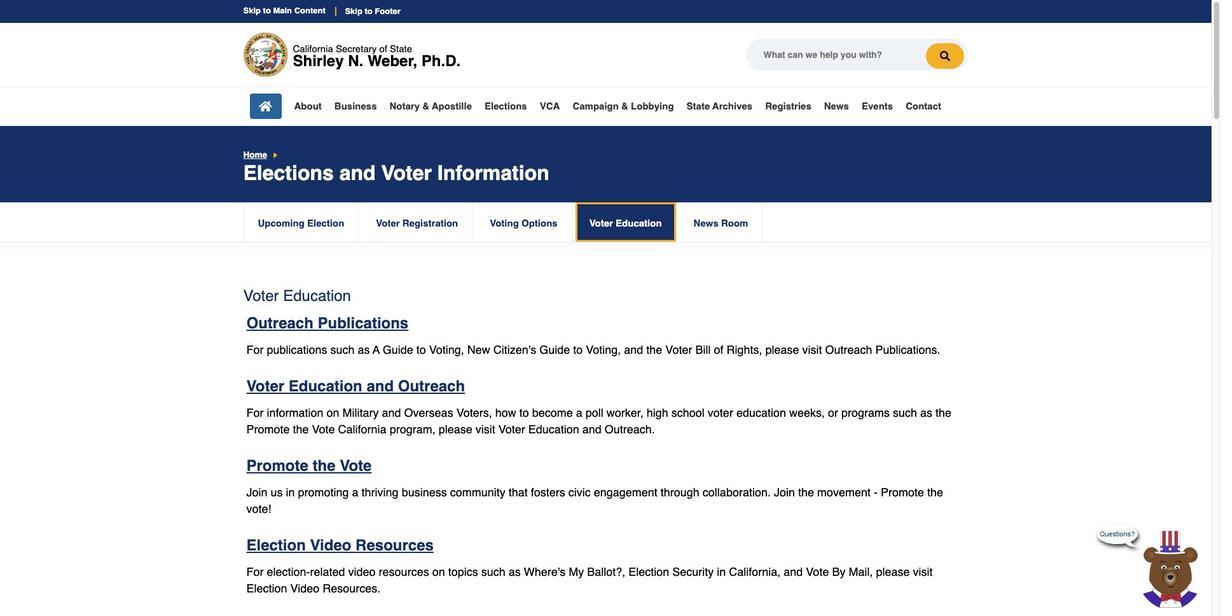 Task type: locate. For each thing, give the bounding box(es) containing it.
1 horizontal spatial please
[[766, 343, 800, 356]]

in right us
[[286, 485, 295, 499]]

in inside join us in promoting a thriving business community that fosters civic engagement through collaboration. join the movement - promote the vote!
[[286, 485, 295, 499]]

to right how
[[520, 406, 529, 419]]

business
[[335, 101, 377, 112]]

upcoming election
[[258, 218, 345, 228]]

voting options
[[490, 218, 558, 228]]

publications
[[267, 343, 327, 356]]

1 horizontal spatial voter education
[[590, 218, 662, 228]]

2 horizontal spatial as
[[921, 406, 933, 419]]

2 horizontal spatial visit
[[914, 565, 933, 578]]

1 vertical spatial such
[[893, 406, 918, 419]]

election
[[307, 218, 345, 228], [247, 536, 306, 554], [629, 565, 670, 578], [247, 582, 287, 595]]

0 vertical spatial california
[[293, 43, 333, 54]]

please down voters,
[[439, 422, 473, 436]]

0 vertical spatial for
[[247, 343, 264, 356]]

1 vertical spatial in
[[717, 565, 726, 578]]

guide right the a
[[383, 343, 413, 356]]

1 horizontal spatial on
[[433, 565, 445, 578]]

outreach up publications
[[247, 314, 314, 332]]

promote inside for information on military and overseas voters, how to become a poll worker, high school voter education weeks, or programs such as the promote the vote california program, please visit voter education and outreach.
[[247, 422, 290, 436]]

skip left main
[[243, 6, 261, 15]]

such right programs
[[893, 406, 918, 419]]

2 & from the left
[[622, 101, 629, 112]]

1 horizontal spatial state
[[687, 101, 710, 112]]

0 vertical spatial news
[[825, 101, 850, 112]]

n.
[[348, 52, 364, 70]]

become
[[532, 406, 573, 419]]

events
[[862, 101, 894, 112]]

2 vertical spatial outreach
[[398, 377, 465, 395]]

business link
[[335, 101, 377, 112]]

0 vertical spatial of
[[380, 43, 388, 54]]

such inside for election-related video resources on topics such as where's my ballot?, election security in california, and vote by mail, please visit election video resources.
[[482, 565, 506, 578]]

citizen's
[[494, 343, 537, 356]]

resources
[[379, 565, 429, 578]]

ph.d.
[[422, 52, 461, 70]]

1 horizontal spatial california
[[338, 422, 387, 436]]

such down outreach publications link
[[331, 343, 355, 356]]

vote
[[312, 422, 335, 436], [340, 457, 372, 475], [807, 565, 829, 578]]

election-
[[267, 565, 310, 578]]

0 vertical spatial as
[[358, 343, 370, 356]]

voter inside home elections and voter information
[[381, 161, 432, 184]]

1 horizontal spatial outreach
[[398, 377, 465, 395]]

promote up us
[[247, 457, 309, 475]]

3 for from the top
[[247, 565, 264, 578]]

0 vertical spatial state
[[390, 43, 412, 54]]

elections left vca
[[485, 101, 527, 112]]

resources
[[356, 536, 434, 554]]

visit inside for information on military and overseas voters, how to become a poll worker, high school voter education weeks, or programs such as the promote the vote california program, please visit voter education and outreach.
[[476, 422, 496, 436]]

for election-related video resources on topics such as where's my ballot?, election security in california, and vote by mail, please visit election video resources.
[[247, 565, 933, 595]]

voting
[[490, 218, 519, 228]]

1 vertical spatial visit
[[476, 422, 496, 436]]

guide
[[383, 343, 413, 356], [540, 343, 570, 356]]

1 horizontal spatial guide
[[540, 343, 570, 356]]

for for for publications such as a guide to voting, new citizen's guide to voting, and the voter bill of rights, please visit outreach publications.
[[247, 343, 264, 356]]

outreach up overseas
[[398, 377, 465, 395]]

promote
[[247, 422, 290, 436], [247, 457, 309, 475], [881, 485, 925, 499]]

1 vertical spatial please
[[439, 422, 473, 436]]

video up related
[[310, 536, 352, 554]]

how
[[496, 406, 517, 419]]

questions? ask me. image
[[1098, 517, 1139, 558]]

please inside for information on military and overseas voters, how to become a poll worker, high school voter education weeks, or programs such as the promote the vote california program, please visit voter education and outreach.
[[439, 422, 473, 436]]

on left "topics"
[[433, 565, 445, 578]]

1 vertical spatial california
[[338, 422, 387, 436]]

military
[[343, 406, 379, 419]]

0 horizontal spatial vote
[[312, 422, 335, 436]]

2 horizontal spatial such
[[893, 406, 918, 419]]

join right collaboration.
[[774, 485, 795, 499]]

election right upcoming
[[307, 218, 345, 228]]

high
[[647, 406, 669, 419]]

worker,
[[607, 406, 644, 419]]

in right security
[[717, 565, 726, 578]]

skip to footer
[[345, 6, 401, 16]]

0 horizontal spatial of
[[380, 43, 388, 54]]

community
[[450, 485, 506, 499]]

video down election-
[[291, 582, 320, 595]]

0 horizontal spatial voter education
[[243, 287, 351, 305]]

1 vertical spatial outreach
[[826, 343, 873, 356]]

upcoming election link
[[244, 202, 359, 242]]

voter education
[[590, 218, 662, 228], [243, 287, 351, 305]]

thriving
[[362, 485, 399, 499]]

as left the a
[[358, 343, 370, 356]]

state left archives
[[687, 101, 710, 112]]

0 horizontal spatial state
[[390, 43, 412, 54]]

for inside for information on military and overseas voters, how to become a poll worker, high school voter education weeks, or programs such as the promote the vote california program, please visit voter education and outreach.
[[247, 406, 264, 419]]

2 vertical spatial such
[[482, 565, 506, 578]]

0 vertical spatial video
[[310, 536, 352, 554]]

campaign
[[573, 101, 619, 112]]

main
[[273, 6, 292, 15]]

0 horizontal spatial please
[[439, 422, 473, 436]]

0 horizontal spatial news
[[694, 218, 719, 228]]

1 horizontal spatial join
[[774, 485, 795, 499]]

1 horizontal spatial news
[[825, 101, 850, 112]]

2 vertical spatial promote
[[881, 485, 925, 499]]

2 vertical spatial vote
[[807, 565, 829, 578]]

0 vertical spatial in
[[286, 485, 295, 499]]

about link
[[294, 101, 322, 112]]

a
[[373, 343, 380, 356]]

video
[[348, 565, 376, 578]]

shirley n. weber, ph.d. banner
[[0, 0, 1212, 126]]

on inside for election-related video resources on topics such as where's my ballot?, election security in california, and vote by mail, please visit election video resources.
[[433, 565, 445, 578]]

skip-content element
[[243, 6, 969, 16]]

of
[[380, 43, 388, 54], [714, 343, 724, 356]]

education inside for information on military and overseas voters, how to become a poll worker, high school voter education weeks, or programs such as the promote the vote california program, please visit voter education and outreach.
[[529, 422, 580, 436]]

1 vertical spatial as
[[921, 406, 933, 419]]

for inside for election-related video resources on topics such as where's my ballot?, election security in california, and vote by mail, please visit election video resources.
[[247, 565, 264, 578]]

1 vertical spatial vote
[[340, 457, 372, 475]]

guide right citizen's
[[540, 343, 570, 356]]

0 horizontal spatial on
[[327, 406, 340, 419]]

tab list
[[243, 202, 766, 242]]

voting,
[[429, 343, 464, 356], [586, 343, 621, 356]]

weber,
[[368, 52, 418, 70]]

0 horizontal spatial in
[[286, 485, 295, 499]]

poll
[[586, 406, 604, 419]]

1 join from the left
[[247, 485, 268, 499]]

0 vertical spatial voter education
[[590, 218, 662, 228]]

in
[[286, 485, 295, 499], [717, 565, 726, 578]]

0 vertical spatial on
[[327, 406, 340, 419]]

1 vertical spatial of
[[714, 343, 724, 356]]

voter
[[381, 161, 432, 184], [376, 218, 400, 228], [590, 218, 613, 228], [243, 287, 279, 305], [666, 343, 693, 356], [247, 377, 285, 395], [499, 422, 526, 436]]

&
[[423, 101, 430, 112], [622, 101, 629, 112]]

and inside home elections and voter information
[[340, 161, 376, 184]]

2 guide from the left
[[540, 343, 570, 356]]

0 vertical spatial elections
[[485, 101, 527, 112]]

1 horizontal spatial as
[[509, 565, 521, 578]]

1 vertical spatial on
[[433, 565, 445, 578]]

outreach left publications.
[[826, 343, 873, 356]]

0 horizontal spatial voting,
[[429, 343, 464, 356]]

2 vertical spatial please
[[877, 565, 910, 578]]

2 horizontal spatial please
[[877, 565, 910, 578]]

2 horizontal spatial vote
[[807, 565, 829, 578]]

promote right -
[[881, 485, 925, 499]]

news inside shirley n. weber, ph.d. "banner"
[[825, 101, 850, 112]]

election video resources link
[[247, 536, 434, 554]]

1 horizontal spatial visit
[[803, 343, 823, 356]]

join
[[247, 485, 268, 499], [774, 485, 795, 499]]

0 vertical spatial please
[[766, 343, 800, 356]]

education
[[737, 406, 787, 419]]

1 vertical spatial elections
[[243, 161, 334, 184]]

1 horizontal spatial elections
[[485, 101, 527, 112]]

for left publications
[[247, 343, 264, 356]]

state down footer
[[390, 43, 412, 54]]

2 horizontal spatial outreach
[[826, 343, 873, 356]]

engagement
[[594, 485, 658, 499]]

visit down voters,
[[476, 422, 496, 436]]

california inside california secretary of state shirley n. weber, ph.d.
[[293, 43, 333, 54]]

voter registration
[[376, 218, 458, 228]]

to right citizen's
[[574, 343, 583, 356]]

menu
[[250, 93, 942, 119]]

1 vertical spatial for
[[247, 406, 264, 419]]

0 horizontal spatial &
[[423, 101, 430, 112]]

0 horizontal spatial a
[[352, 485, 359, 499]]

1 vertical spatial voter education
[[243, 287, 351, 305]]

2 vertical spatial as
[[509, 565, 521, 578]]

skip left footer
[[345, 6, 363, 16]]

menu containing about
[[250, 93, 942, 119]]

a
[[576, 406, 583, 419], [352, 485, 359, 499]]

a left thriving
[[352, 485, 359, 499]]

information
[[438, 161, 550, 184]]

as left "where's"
[[509, 565, 521, 578]]

where's
[[524, 565, 566, 578]]

for left the information
[[247, 406, 264, 419]]

notary
[[390, 101, 420, 112]]

0 horizontal spatial california
[[293, 43, 333, 54]]

california
[[293, 43, 333, 54], [338, 422, 387, 436]]

0 vertical spatial such
[[331, 343, 355, 356]]

as inside for information on military and overseas voters, how to become a poll worker, high school voter education weeks, or programs such as the promote the vote california program, please visit voter education and outreach.
[[921, 406, 933, 419]]

for
[[247, 343, 264, 356], [247, 406, 264, 419], [247, 565, 264, 578]]

contact
[[906, 101, 942, 112]]

join up vote!
[[247, 485, 268, 499]]

voter education link
[[576, 202, 676, 242]]

a left poll
[[576, 406, 583, 419]]

voting, up poll
[[586, 343, 621, 356]]

collaboration.
[[703, 485, 771, 499]]

1 horizontal spatial a
[[576, 406, 583, 419]]

for for for election-related video resources on topics such as where's my ballot?, election security in california, and vote by mail, please visit election video resources.
[[247, 565, 264, 578]]

0 horizontal spatial guide
[[383, 343, 413, 356]]

publications
[[318, 314, 409, 332]]

for left election-
[[247, 565, 264, 578]]

elections down home
[[243, 161, 334, 184]]

2 vertical spatial visit
[[914, 565, 933, 578]]

please right mail,
[[877, 565, 910, 578]]

as
[[358, 343, 370, 356], [921, 406, 933, 419], [509, 565, 521, 578]]

mail,
[[849, 565, 873, 578]]

visit inside for election-related video resources on topics such as where's my ballot?, election security in california, and vote by mail, please visit election video resources.
[[914, 565, 933, 578]]

0 vertical spatial vote
[[312, 422, 335, 436]]

1 horizontal spatial skip
[[345, 6, 363, 16]]

of right secretary
[[380, 43, 388, 54]]

& right notary
[[423, 101, 430, 112]]

ballot?,
[[587, 565, 626, 578]]

please
[[766, 343, 800, 356], [439, 422, 473, 436], [877, 565, 910, 578]]

promote down the information
[[247, 422, 290, 436]]

1 guide from the left
[[383, 343, 413, 356]]

visit
[[803, 343, 823, 356], [476, 422, 496, 436], [914, 565, 933, 578]]

that
[[509, 485, 528, 499]]

news left room
[[694, 218, 719, 228]]

visit right mail,
[[914, 565, 933, 578]]

0 vertical spatial outreach
[[247, 314, 314, 332]]

state
[[390, 43, 412, 54], [687, 101, 710, 112]]

0 horizontal spatial visit
[[476, 422, 496, 436]]

please right rights, at right
[[766, 343, 800, 356]]

0 horizontal spatial elections
[[243, 161, 334, 184]]

elections
[[485, 101, 527, 112], [243, 161, 334, 184]]

such right "topics"
[[482, 565, 506, 578]]

visit up weeks,
[[803, 343, 823, 356]]

skip
[[243, 6, 261, 15], [345, 6, 363, 16]]

california inside for information on military and overseas voters, how to become a poll worker, high school voter education weeks, or programs such as the promote the vote california program, please visit voter education and outreach.
[[338, 422, 387, 436]]

vote left by
[[807, 565, 829, 578]]

state inside california secretary of state shirley n. weber, ph.d.
[[390, 43, 412, 54]]

of right bill on the right bottom of page
[[714, 343, 724, 356]]

voter education and outreach
[[247, 377, 465, 395]]

outreach
[[247, 314, 314, 332], [826, 343, 873, 356], [398, 377, 465, 395]]

2 for from the top
[[247, 406, 264, 419]]

california down the content
[[293, 43, 333, 54]]

news left events link
[[825, 101, 850, 112]]

1 & from the left
[[423, 101, 430, 112]]

california down military
[[338, 422, 387, 436]]

vote up thriving
[[340, 457, 372, 475]]

and
[[340, 161, 376, 184], [624, 343, 644, 356], [367, 377, 394, 395], [382, 406, 401, 419], [583, 422, 602, 436], [784, 565, 803, 578]]

options
[[522, 218, 558, 228]]

voting, left new
[[429, 343, 464, 356]]

1 for from the top
[[247, 343, 264, 356]]

1 vertical spatial a
[[352, 485, 359, 499]]

on left military
[[327, 406, 340, 419]]

news inside news room link
[[694, 218, 719, 228]]

election video resources
[[247, 536, 434, 554]]

please inside for election-related video resources on topics such as where's my ballot?, election security in california, and vote by mail, please visit election video resources.
[[877, 565, 910, 578]]

for publications such as a guide to voting, new citizen's guide to voting, and the voter bill of rights, please visit outreach publications.
[[247, 343, 941, 356]]

0 vertical spatial promote
[[247, 422, 290, 436]]

1 horizontal spatial such
[[482, 565, 506, 578]]

1 vertical spatial video
[[291, 582, 320, 595]]

vote inside for information on military and overseas voters, how to become a poll worker, high school voter education weeks, or programs such as the promote the vote california program, please visit voter education and outreach.
[[312, 422, 335, 436]]

0 vertical spatial a
[[576, 406, 583, 419]]

1 horizontal spatial in
[[717, 565, 726, 578]]

1 horizontal spatial &
[[622, 101, 629, 112]]

1 vertical spatial news
[[694, 218, 719, 228]]

bill
[[696, 343, 711, 356]]

vote down the information
[[312, 422, 335, 436]]

2 vertical spatial for
[[247, 565, 264, 578]]

1 horizontal spatial of
[[714, 343, 724, 356]]

as right programs
[[921, 406, 933, 419]]

& left lobbying
[[622, 101, 629, 112]]

-
[[874, 485, 878, 499]]

0 horizontal spatial skip
[[243, 6, 261, 15]]

programs
[[842, 406, 890, 419]]

as inside for election-related video resources on topics such as where's my ballot?, election security in california, and vote by mail, please visit election video resources.
[[509, 565, 521, 578]]

0 horizontal spatial join
[[247, 485, 268, 499]]

join us in promoting a thriving business community that fosters civic engagement through collaboration. join the movement - promote the vote!
[[247, 485, 944, 515]]

1 vertical spatial state
[[687, 101, 710, 112]]

to right the a
[[417, 343, 426, 356]]

1 horizontal spatial voting,
[[586, 343, 621, 356]]



Task type: vqa. For each thing, say whether or not it's contained in the screenshot.
"California Secretary of State Shirley N. Weber, Ph.D."
yes



Task type: describe. For each thing, give the bounding box(es) containing it.
voter registration link
[[362, 202, 472, 242]]

us
[[271, 485, 283, 499]]

What can we help you with? text field
[[746, 39, 969, 71]]

to inside for information on military and overseas voters, how to become a poll worker, high school voter education weeks, or programs such as the promote the vote california program, please visit voter education and outreach.
[[520, 406, 529, 419]]

related
[[310, 565, 345, 578]]

news for news link
[[825, 101, 850, 112]]

campaign & lobbying link
[[573, 101, 674, 112]]

2 voting, from the left
[[586, 343, 621, 356]]

of inside the voter education tab panel
[[714, 343, 724, 356]]

business
[[402, 485, 447, 499]]

promoting
[[298, 485, 349, 499]]

promote the vote link
[[247, 457, 372, 475]]

fosters
[[531, 485, 566, 499]]

voter education inside tab panel
[[243, 287, 351, 305]]

click me to chat with sam image
[[1136, 530, 1206, 608]]

a inside for information on military and overseas voters, how to become a poll worker, high school voter education weeks, or programs such as the promote the vote california program, please visit voter education and outreach.
[[576, 406, 583, 419]]

1 horizontal spatial vote
[[340, 457, 372, 475]]

for information on military and overseas voters, how to become a poll worker, high school voter education weeks, or programs such as the promote the vote california program, please visit voter education and outreach.
[[247, 406, 952, 436]]

1 vertical spatial promote
[[247, 457, 309, 475]]

skip to footer link
[[345, 6, 401, 16]]

lobbying
[[631, 101, 674, 112]]

skip for skip to footer
[[345, 6, 363, 16]]

the great seal of the state of california image
[[243, 32, 288, 77]]

california,
[[729, 565, 781, 578]]

state archives
[[687, 101, 753, 112]]

voter
[[708, 406, 734, 419]]

0 vertical spatial visit
[[803, 343, 823, 356]]

for for for information on military and overseas voters, how to become a poll worker, high school voter education weeks, or programs such as the promote the vote california program, please visit voter education and outreach.
[[247, 406, 264, 419]]

notary & apostille link
[[390, 101, 472, 112]]

elections inside home elections and voter information
[[243, 161, 334, 184]]

election down election-
[[247, 582, 287, 595]]

of inside california secretary of state shirley n. weber, ph.d.
[[380, 43, 388, 54]]

rights,
[[727, 343, 763, 356]]

2 join from the left
[[774, 485, 795, 499]]

home link
[[243, 150, 267, 160]]

skip for skip to main content
[[243, 6, 261, 15]]

1 voting, from the left
[[429, 343, 464, 356]]

& for lobbying
[[622, 101, 629, 112]]

security
[[673, 565, 714, 578]]

menu inside shirley n. weber, ph.d. "banner"
[[250, 93, 942, 119]]

footer
[[375, 6, 401, 16]]

a inside join us in promoting a thriving business community that fosters civic engagement through collaboration. join the movement - promote the vote!
[[352, 485, 359, 499]]

archives
[[713, 101, 753, 112]]

weeks,
[[790, 406, 825, 419]]

on inside for information on military and overseas voters, how to become a poll worker, high school voter education weeks, or programs such as the promote the vote california program, please visit voter education and outreach.
[[327, 406, 340, 419]]

video inside for election-related video resources on topics such as where's my ballot?, election security in california, and vote by mail, please visit election video resources.
[[291, 582, 320, 595]]

in inside for election-related video resources on topics such as where's my ballot?, election security in california, and vote by mail, please visit election video resources.
[[717, 565, 726, 578]]

news room link
[[680, 202, 763, 242]]

to left footer
[[365, 6, 373, 16]]

skip to main content
[[243, 6, 326, 15]]

registries link
[[766, 101, 812, 112]]

publications.
[[876, 343, 941, 356]]

registration
[[403, 218, 458, 228]]

apostille
[[432, 101, 472, 112]]

0 horizontal spatial outreach
[[247, 314, 314, 332]]

election inside tab list
[[307, 218, 345, 228]]

promote inside join us in promoting a thriving business community that fosters civic engagement through collaboration. join the movement - promote the vote!
[[881, 485, 925, 499]]

voter education tab panel
[[243, 274, 969, 616]]

events link
[[862, 101, 894, 112]]

election up election-
[[247, 536, 306, 554]]

new
[[468, 343, 490, 356]]

home
[[243, 150, 267, 160]]

news room
[[694, 218, 749, 228]]

registries
[[766, 101, 812, 112]]

outreach publications link
[[247, 314, 409, 332]]

such inside for information on military and overseas voters, how to become a poll worker, high school voter education weeks, or programs such as the promote the vote california program, please visit voter education and outreach.
[[893, 406, 918, 419]]

0 horizontal spatial such
[[331, 343, 355, 356]]

school
[[672, 406, 705, 419]]

voting options link
[[476, 202, 572, 242]]

program,
[[390, 422, 436, 436]]

information
[[267, 406, 324, 419]]

& for apostille
[[423, 101, 430, 112]]

notary & apostille
[[390, 101, 472, 112]]

promote the vote
[[247, 457, 372, 475]]

vca
[[540, 101, 560, 112]]

voter education and outreach link
[[247, 377, 465, 395]]

elections inside shirley n. weber, ph.d. "banner"
[[485, 101, 527, 112]]

to left main
[[263, 6, 271, 15]]

overseas
[[404, 406, 454, 419]]

movement
[[818, 485, 871, 499]]

through
[[661, 485, 700, 499]]

voters,
[[457, 406, 492, 419]]

room
[[722, 218, 749, 228]]

california secretary of state shirley n. weber, ph.d.
[[293, 43, 461, 70]]

vote inside for election-related video resources on topics such as where's my ballot?, election security in california, and vote by mail, please visit election video resources.
[[807, 565, 829, 578]]

shirley
[[293, 52, 344, 70]]

tab list containing upcoming election
[[243, 202, 766, 242]]

by
[[833, 565, 846, 578]]

outreach.
[[605, 422, 655, 436]]

elections link
[[485, 101, 527, 112]]

election right ballot?,
[[629, 565, 670, 578]]

vote!
[[247, 502, 271, 515]]

voter education inside tab list
[[590, 218, 662, 228]]

civic
[[569, 485, 591, 499]]

and inside for election-related video resources on topics such as where's my ballot?, election security in california, and vote by mail, please visit election video resources.
[[784, 565, 803, 578]]

skip to main content link
[[243, 6, 326, 15]]

news link
[[825, 101, 850, 112]]

or
[[829, 406, 839, 419]]

voter inside for information on military and overseas voters, how to become a poll worker, high school voter education weeks, or programs such as the promote the vote california program, please visit voter education and outreach.
[[499, 422, 526, 436]]

0 horizontal spatial as
[[358, 343, 370, 356]]

my
[[569, 565, 584, 578]]

news for news room
[[694, 218, 719, 228]]

vca link
[[540, 101, 560, 112]]

contact link
[[906, 101, 942, 112]]



